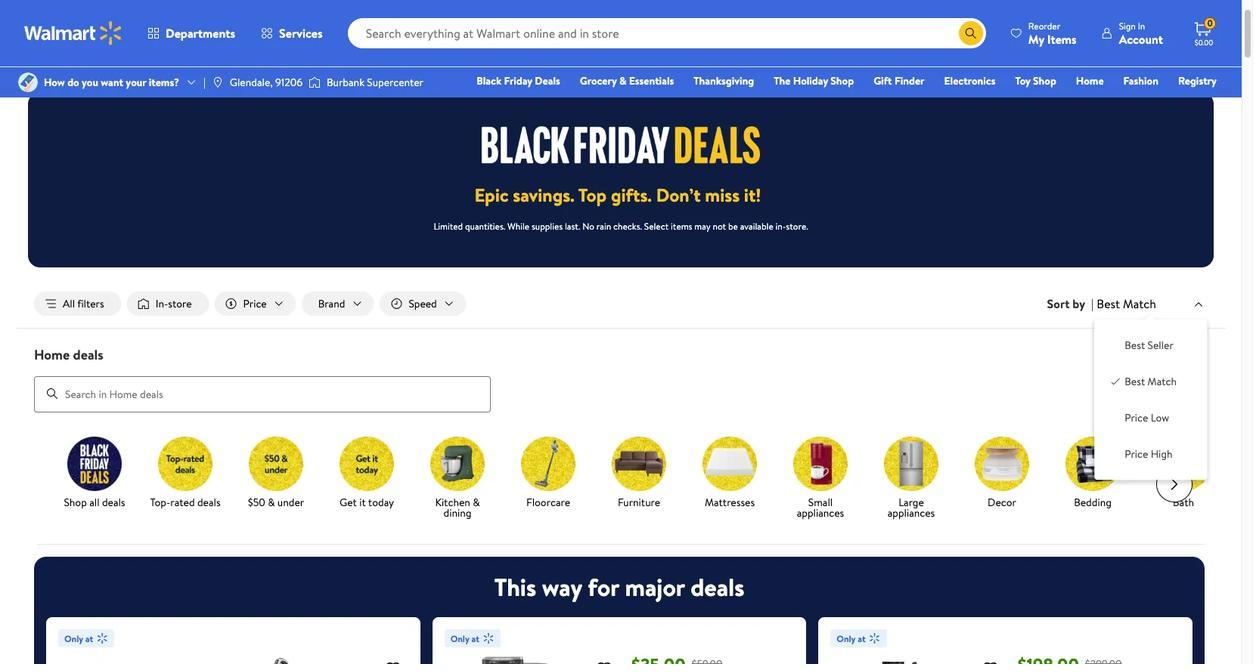 Task type: vqa. For each thing, say whether or not it's contained in the screenshot.
at for Sign in to add to Favorites list, Shark Cordless Pro Stick Vacuum Cleaner with Clean Sense IQ, IZ540H icon
yes



Task type: locate. For each thing, give the bounding box(es) containing it.
2 horizontal spatial at
[[858, 633, 866, 646]]

 image right 91206
[[309, 75, 321, 90]]

1 only from the left
[[64, 633, 83, 646]]

best match up best seller
[[1097, 296, 1156, 312]]

best match
[[1097, 296, 1156, 312], [1125, 375, 1177, 390]]

2 horizontal spatial &
[[619, 73, 627, 88]]

price right store
[[243, 296, 267, 312]]

walmart image
[[24, 21, 123, 45]]

Walmart Site-Wide search field
[[348, 18, 986, 48]]

registry
[[1178, 73, 1217, 88]]

sign in to add to favorites list, keurig k-express essentials single serve k-cup pod coffee maker, black image
[[595, 660, 613, 665]]

2 horizontal spatial only
[[837, 633, 856, 646]]

 image
[[309, 75, 321, 90], [212, 76, 224, 88]]

2 vertical spatial best
[[1125, 375, 1145, 390]]

seller
[[1148, 338, 1174, 353]]

1 horizontal spatial only
[[450, 633, 469, 646]]

$50 & under link
[[237, 437, 315, 511]]

best right "best match" "radio"
[[1125, 375, 1145, 390]]

Search search field
[[348, 18, 986, 48]]

bedding image
[[1066, 437, 1120, 491]]

shop right holiday
[[831, 73, 854, 88]]

all left home
[[34, 11, 46, 26]]

1 vertical spatial price
[[1125, 411, 1148, 426]]

walmart black friday deals for days image
[[482, 126, 760, 164]]

at
[[85, 633, 93, 646], [472, 633, 479, 646], [858, 633, 866, 646]]

burbank supercenter
[[327, 75, 424, 90]]

glendale,
[[230, 75, 273, 90]]

0 horizontal spatial only at
[[64, 633, 93, 646]]

0 vertical spatial all
[[34, 11, 46, 26]]

0 horizontal spatial all
[[34, 11, 46, 26]]

Search in Home deals search field
[[34, 376, 491, 413]]

best match inside option group
[[1125, 375, 1177, 390]]

& for essentials
[[619, 73, 627, 88]]

2 appliances from the left
[[888, 506, 935, 521]]

2 horizontal spatial only at
[[837, 633, 866, 646]]

1 horizontal spatial home
[[1076, 73, 1104, 88]]

deals down "filters"
[[73, 346, 103, 365]]

0
[[1207, 17, 1213, 30]]

1 vertical spatial home
[[34, 346, 70, 365]]

while
[[507, 220, 529, 233]]

select
[[644, 220, 669, 233]]

 image
[[18, 73, 38, 92]]

no
[[582, 220, 594, 233]]

1 horizontal spatial |
[[1091, 296, 1094, 312]]

deals
[[535, 73, 560, 88]]

top-rated deals
[[150, 495, 221, 510]]

appliances down small appliances image
[[797, 506, 844, 521]]

shop all deals image
[[67, 437, 122, 491]]

home
[[1076, 73, 1104, 88], [34, 346, 70, 365]]

option group
[[1107, 332, 1195, 468]]

|
[[203, 75, 206, 90], [1091, 296, 1094, 312]]

home up one
[[1076, 73, 1104, 88]]

small appliances
[[797, 495, 844, 521]]

1 vertical spatial best match
[[1125, 375, 1177, 390]]

walmart+
[[1172, 95, 1217, 110]]

2 at from the left
[[472, 633, 479, 646]]

reorder
[[1028, 19, 1060, 32]]

only for sign in to add to favorites list, shark cordless pro stick vacuum cleaner with clean sense iq, iz540h image
[[837, 633, 856, 646]]

small appliances image
[[793, 437, 848, 491]]

&
[[619, 73, 627, 88], [268, 495, 275, 510], [473, 495, 480, 510]]

shop right 'toy'
[[1033, 73, 1056, 88]]

0 horizontal spatial  image
[[212, 76, 224, 88]]

best right by
[[1097, 296, 1120, 312]]

how do you want your items?
[[44, 75, 179, 90]]

& right grocery
[[619, 73, 627, 88]]

top
[[578, 182, 607, 208]]

& inside kitchen & dining
[[473, 495, 480, 510]]

1 horizontal spatial all
[[63, 296, 75, 312]]

registry one debit
[[1101, 73, 1217, 110]]

gift finder
[[874, 73, 925, 88]]

best left seller on the right bottom of page
[[1125, 338, 1145, 353]]

2 horizontal spatial only at group
[[831, 630, 1181, 665]]

only at group
[[58, 630, 408, 665], [444, 630, 794, 665], [831, 630, 1181, 665]]

shop left the all in the left bottom of the page
[[64, 495, 87, 510]]

2 vertical spatial price
[[1125, 447, 1148, 462]]

1 horizontal spatial &
[[473, 495, 480, 510]]

0 horizontal spatial only at group
[[58, 630, 408, 665]]

grocery
[[580, 73, 617, 88]]

1 vertical spatial |
[[1091, 296, 1094, 312]]

filters
[[77, 296, 104, 312]]

$50 & under image
[[249, 437, 303, 491]]

0 horizontal spatial &
[[268, 495, 275, 510]]

0 vertical spatial |
[[203, 75, 206, 90]]

the holiday shop link
[[767, 73, 861, 89]]

items
[[671, 220, 692, 233]]

only at for sign in to add to favorites list, keurig k-express essentials single serve k-cup pod coffee maker, black icon
[[450, 633, 479, 646]]

get it today link
[[327, 437, 406, 511]]

high
[[1151, 447, 1173, 462]]

| right items?
[[203, 75, 206, 90]]

black friday deals link
[[470, 73, 567, 89]]

price for price
[[243, 296, 267, 312]]

glendale, 91206
[[230, 75, 303, 90]]

electronics
[[944, 73, 996, 88]]

0 horizontal spatial appliances
[[797, 506, 844, 521]]

best match right "best match" "radio"
[[1125, 375, 1177, 390]]

price for price low
[[1125, 411, 1148, 426]]

1 horizontal spatial appliances
[[888, 506, 935, 521]]

decor image
[[975, 437, 1029, 491]]

appliances for small
[[797, 506, 844, 521]]

match up best seller
[[1123, 296, 1156, 312]]

all left "filters"
[[63, 296, 75, 312]]

only at
[[64, 633, 93, 646], [450, 633, 479, 646], [837, 633, 866, 646]]

decor
[[988, 495, 1016, 510]]

price high
[[1125, 447, 1173, 462]]

& right dining at the left of the page
[[473, 495, 480, 510]]

items?
[[149, 75, 179, 90]]

limited quantities. while supplies last. no rain checks. select items may not be available in-store.
[[434, 220, 808, 233]]

thanksgiving link
[[687, 73, 761, 89]]

sign in to add to favorites list, shark cordless pro stick vacuum cleaner with clean sense iq, iz540h image
[[981, 660, 1000, 665]]

decor link
[[963, 437, 1041, 511]]

3 only at from the left
[[837, 633, 866, 646]]

bath
[[1173, 495, 1194, 510]]

best seller
[[1125, 338, 1174, 353]]

1 horizontal spatial only at group
[[444, 630, 794, 665]]

all filters button
[[34, 292, 121, 316]]

0 horizontal spatial at
[[85, 633, 93, 646]]

 image left glendale,
[[212, 76, 224, 88]]

store
[[168, 296, 192, 312]]

1 horizontal spatial only at
[[450, 633, 479, 646]]

grocery & essentials link
[[573, 73, 681, 89]]

the
[[774, 73, 791, 88]]

it!
[[744, 182, 761, 208]]

store.
[[786, 220, 808, 233]]

large appliances link
[[872, 437, 951, 522]]

home up search "icon"
[[34, 346, 70, 365]]

checks.
[[613, 220, 642, 233]]

3 at from the left
[[858, 633, 866, 646]]

debit
[[1126, 95, 1152, 110]]

furniture link
[[600, 437, 678, 511]]

at for sign in to add to favorites list, keurig k-express essentials single serve k-cup pod coffee maker, black icon
[[472, 633, 479, 646]]

2 only from the left
[[450, 633, 469, 646]]

deals right the all in the left bottom of the page
[[102, 495, 125, 510]]

0 vertical spatial best
[[1097, 296, 1120, 312]]

price inside dropdown button
[[243, 296, 267, 312]]

match
[[1123, 296, 1156, 312], [1148, 375, 1177, 390]]

top-rated deals link
[[146, 437, 225, 511]]

best inside dropdown button
[[1097, 296, 1120, 312]]

friday
[[504, 73, 532, 88]]

match down seller on the right bottom of page
[[1148, 375, 1177, 390]]

2 horizontal spatial shop
[[1033, 73, 1056, 88]]

1 horizontal spatial at
[[472, 633, 479, 646]]

0 vertical spatial match
[[1123, 296, 1156, 312]]

price left high
[[1125, 447, 1148, 462]]

savings.
[[513, 182, 575, 208]]

0 vertical spatial home
[[1076, 73, 1104, 88]]

& right $50
[[268, 495, 275, 510]]

dining
[[444, 506, 471, 521]]

top-rated deals image
[[158, 437, 213, 491]]

miss
[[705, 182, 740, 208]]

0 horizontal spatial only
[[64, 633, 83, 646]]

may
[[695, 220, 711, 233]]

all
[[89, 495, 99, 510]]

home inside search field
[[34, 346, 70, 365]]

floorcare image
[[521, 437, 576, 491]]

best match button
[[1094, 294, 1208, 314]]

2 only at from the left
[[450, 633, 479, 646]]

reorder my items
[[1028, 19, 1077, 47]]

0 vertical spatial best match
[[1097, 296, 1156, 312]]

0 horizontal spatial home
[[34, 346, 70, 365]]

deals right major on the bottom of the page
[[691, 571, 745, 604]]

3 only from the left
[[837, 633, 856, 646]]

home link
[[1069, 73, 1111, 89]]

| right by
[[1091, 296, 1094, 312]]

1 appliances from the left
[[797, 506, 844, 521]]

price left low
[[1125, 411, 1148, 426]]

burbank
[[327, 75, 364, 90]]

& inside "link"
[[619, 73, 627, 88]]

1 vertical spatial all
[[63, 296, 75, 312]]

0 vertical spatial price
[[243, 296, 267, 312]]

fashion link
[[1117, 73, 1165, 89]]

1 horizontal spatial  image
[[309, 75, 321, 90]]

services button
[[248, 15, 336, 51]]

rated
[[170, 495, 195, 510]]

appliances down large appliances image
[[888, 506, 935, 521]]

rain
[[596, 220, 611, 233]]

price button
[[214, 292, 295, 316]]

all inside all filters 'button'
[[63, 296, 75, 312]]

1 horizontal spatial shop
[[831, 73, 854, 88]]

all filters
[[63, 296, 104, 312]]

home for home deals
[[34, 346, 70, 365]]

large
[[899, 495, 924, 510]]



Task type: describe. For each thing, give the bounding box(es) containing it.
1 only at from the left
[[64, 633, 93, 646]]

black
[[477, 73, 502, 88]]

do
[[67, 75, 79, 90]]

match inside dropdown button
[[1123, 296, 1156, 312]]

toy shop
[[1015, 73, 1056, 88]]

today
[[368, 495, 394, 510]]

departments button
[[135, 15, 248, 51]]

appliances for large
[[888, 506, 935, 521]]

last.
[[565, 220, 580, 233]]

search icon image
[[965, 27, 977, 39]]

available
[[740, 220, 773, 233]]

top-
[[150, 495, 170, 510]]

one debit link
[[1094, 94, 1159, 110]]

my
[[1028, 31, 1044, 47]]

services
[[279, 25, 323, 42]]

sort by |
[[1047, 296, 1094, 312]]

only for sign in to add to favorites list, keurig k-express essentials single serve k-cup pod coffee maker, black icon
[[450, 633, 469, 646]]

items
[[1047, 31, 1077, 47]]

get
[[339, 495, 357, 510]]

0 horizontal spatial |
[[203, 75, 206, 90]]

this
[[494, 571, 536, 604]]

floorcare link
[[509, 437, 588, 511]]

the holiday shop
[[774, 73, 854, 88]]

under
[[277, 495, 304, 510]]

| inside sort and filter section element
[[1091, 296, 1094, 312]]

way
[[542, 571, 582, 604]]

2 only at group from the left
[[444, 630, 794, 665]]

how
[[44, 75, 65, 90]]

speed button
[[380, 292, 466, 316]]

91206
[[275, 75, 303, 90]]

don't
[[656, 182, 701, 208]]

$0.00
[[1195, 37, 1213, 48]]

kitchen & dining
[[435, 495, 480, 521]]

small
[[808, 495, 833, 510]]

shop all deals link
[[55, 437, 134, 511]]

brand
[[318, 296, 345, 312]]

home for home
[[1076, 73, 1104, 88]]

mattresses link
[[690, 437, 769, 511]]

epic
[[475, 182, 509, 208]]

Home deals search field
[[16, 346, 1226, 413]]

in
[[1138, 19, 1145, 32]]

supplies
[[532, 220, 563, 233]]

speed
[[409, 296, 437, 312]]

gift finder link
[[867, 73, 931, 89]]

gifts.
[[611, 182, 652, 208]]

registry link
[[1171, 73, 1224, 89]]

sort
[[1047, 296, 1070, 312]]

shop all deals
[[64, 495, 125, 510]]

mattresses image
[[703, 437, 757, 491]]

kitchen & dining image
[[430, 437, 485, 491]]

& for dining
[[473, 495, 480, 510]]

by
[[1073, 296, 1085, 312]]

at for sign in to add to favorites list, shark cordless pro stick vacuum cleaner with clean sense iq, iz540h image
[[858, 633, 866, 646]]

bedding link
[[1053, 437, 1132, 511]]

black friday deals
[[477, 73, 560, 88]]

sign in account
[[1119, 19, 1163, 47]]

this way for major deals
[[494, 571, 745, 604]]

Best Match radio
[[1110, 375, 1122, 387]]

sort and filter section element
[[16, 280, 1226, 328]]

want
[[101, 75, 123, 90]]

$50
[[248, 495, 265, 510]]

fashion
[[1123, 73, 1159, 88]]

epic savings. top gifts. don't miss it!
[[475, 182, 761, 208]]

sign
[[1119, 19, 1136, 32]]

toy
[[1015, 73, 1031, 88]]

get it today image
[[340, 437, 394, 491]]

limited
[[434, 220, 463, 233]]

price for price high
[[1125, 447, 1148, 462]]

only at for sign in to add to favorites list, shark cordless pro stick vacuum cleaner with clean sense iq, iz540h image
[[837, 633, 866, 646]]

kitchen & dining link
[[418, 437, 497, 522]]

 image for glendale, 91206
[[212, 76, 224, 88]]

in-store
[[156, 296, 192, 312]]

gift
[[874, 73, 892, 88]]

all for all home
[[34, 11, 46, 26]]

essentials
[[629, 73, 674, 88]]

floorcare
[[526, 495, 570, 510]]

option group containing best seller
[[1107, 332, 1195, 468]]

for
[[588, 571, 619, 604]]

be
[[728, 220, 738, 233]]

best match inside dropdown button
[[1097, 296, 1156, 312]]

1 at from the left
[[85, 633, 93, 646]]

all home
[[34, 11, 75, 26]]

1 only at group from the left
[[58, 630, 408, 665]]

search image
[[46, 388, 58, 400]]

low
[[1151, 411, 1169, 426]]

1 vertical spatial best
[[1125, 338, 1145, 353]]

next slide for chipmodulewithimages list image
[[1156, 466, 1193, 503]]

toy shop link
[[1008, 73, 1063, 89]]

bath image
[[1156, 437, 1211, 491]]

large appliances
[[888, 495, 935, 521]]

furniture
[[618, 495, 660, 510]]

home
[[49, 11, 75, 26]]

0 horizontal spatial shop
[[64, 495, 87, 510]]

3 only at group from the left
[[831, 630, 1181, 665]]

in-store button
[[127, 292, 208, 316]]

$50 & under
[[248, 495, 304, 510]]

deals inside search field
[[73, 346, 103, 365]]

sign in to add to favorites list, tineco ifloor 2 max cordless wet/dry vacuum cleaner and hard floor washer - limited edition (blue) image
[[384, 660, 402, 665]]

bath link
[[1144, 437, 1223, 511]]

price low
[[1125, 411, 1169, 426]]

account
[[1119, 31, 1163, 47]]

brand button
[[301, 292, 374, 316]]

 image for burbank supercenter
[[309, 75, 321, 90]]

quantities.
[[465, 220, 505, 233]]

& for under
[[268, 495, 275, 510]]

furniture image
[[612, 437, 666, 491]]

one
[[1101, 95, 1124, 110]]

bedding
[[1074, 495, 1112, 510]]

deals right the rated
[[197, 495, 221, 510]]

1 vertical spatial match
[[1148, 375, 1177, 390]]

all for all filters
[[63, 296, 75, 312]]

departments
[[166, 25, 235, 42]]

large appliances image
[[884, 437, 939, 491]]



